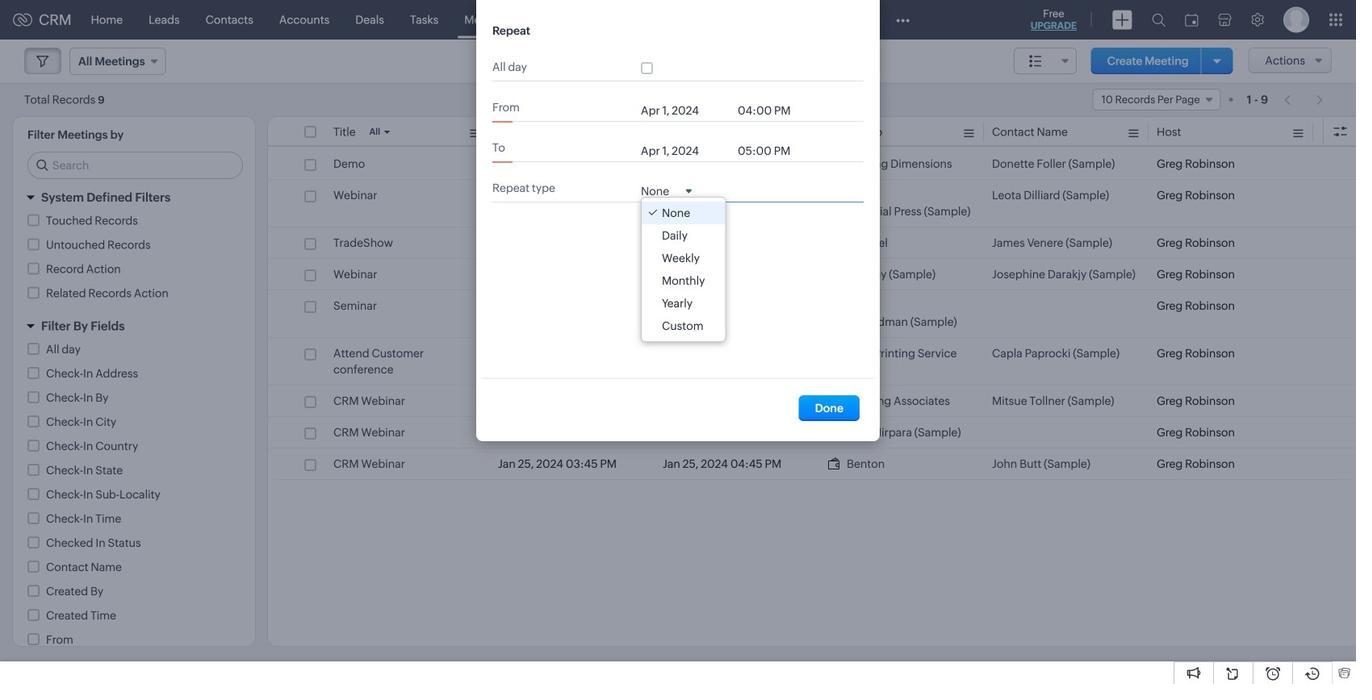 Task type: describe. For each thing, give the bounding box(es) containing it.
mmm d, yyyy text field for hh:mm a text field
[[641, 104, 730, 117]]

profile image
[[1284, 7, 1309, 33]]

mmm d, yyyy text field for hh:mm a text box
[[641, 144, 730, 157]]

profile element
[[1274, 0, 1319, 39]]

hh:mm a text field
[[738, 104, 802, 117]]



Task type: locate. For each thing, give the bounding box(es) containing it.
row group
[[268, 149, 1356, 480]]

0 vertical spatial mmm d, yyyy text field
[[641, 104, 730, 117]]

2 mmm d, yyyy text field from the top
[[641, 144, 730, 157]]

logo image
[[13, 13, 32, 26]]

None field
[[641, 184, 692, 198]]

tree
[[642, 198, 725, 341]]

mmm d, yyyy text field
[[641, 104, 730, 117], [641, 144, 730, 157]]

Search text field
[[28, 153, 242, 178]]

navigation
[[1276, 88, 1332, 111]]

1 mmm d, yyyy text field from the top
[[641, 104, 730, 117]]

1 vertical spatial mmm d, yyyy text field
[[641, 144, 730, 157]]

hh:mm a text field
[[738, 144, 802, 157]]

None button
[[799, 396, 860, 421]]



Task type: vqa. For each thing, say whether or not it's contained in the screenshot.
button
yes



